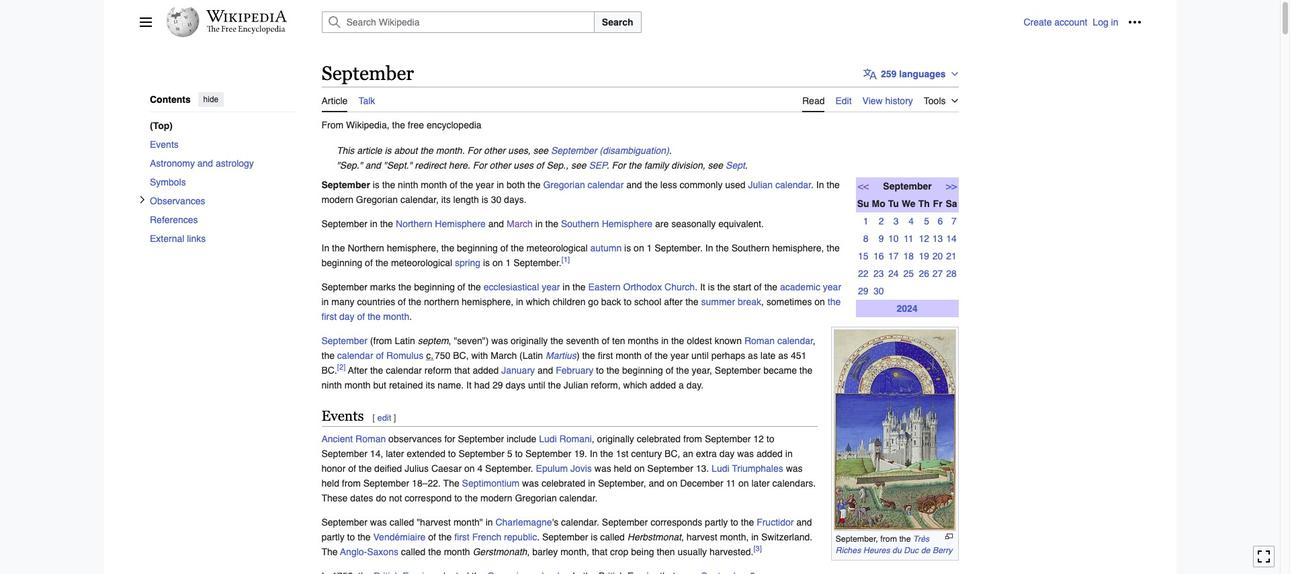 Task type: locate. For each thing, give the bounding box(es) containing it.
1 vertical spatial month,
[[561, 546, 590, 557]]

0 vertical spatial which
[[526, 296, 550, 307]]

its
[[442, 194, 451, 205], [426, 380, 435, 390]]

eastern orthodox church link
[[589, 281, 695, 292]]

its inside . in the modern gregorian calendar, its length is 30 days.
[[442, 194, 451, 205]]

bc
[[453, 350, 466, 361]]

held down 1st
[[614, 463, 632, 474]]

1 vertical spatial september.
[[514, 257, 562, 268]]

[2]
[[337, 362, 346, 372]]

hemisphere down length
[[435, 218, 486, 229]]

month, down the and partly to the
[[561, 546, 590, 557]]

1 vertical spatial originally
[[597, 433, 635, 444]]

later down the triumphales
[[752, 478, 770, 488]]

september. down seasonally
[[655, 242, 703, 253]]

calendar.
[[560, 493, 598, 503], [561, 517, 600, 527]]

0 horizontal spatial first
[[322, 311, 337, 322]]

celebrated up century
[[637, 433, 681, 444]]

first down month"
[[455, 532, 470, 542]]

here.
[[449, 160, 471, 171]]

1 horizontal spatial from
[[684, 433, 703, 444]]

2 as from the left
[[779, 350, 789, 361]]

to right back
[[624, 296, 632, 307]]

on inside , originally celebrated from september 12 to september 14, later extended to september 5 to september 19. in the 1st century bc, an extra day was added in honor of the deified julius caesar on 4 september.
[[465, 463, 475, 474]]

1 vertical spatial from
[[342, 478, 361, 488]]

1 vertical spatial day
[[720, 448, 735, 459]]

2 horizontal spatial hemisphere,
[[773, 242, 825, 253]]

12 up the triumphales
[[754, 433, 764, 444]]

0 horizontal spatial 5
[[507, 448, 513, 459]]

talk
[[359, 95, 375, 106]]

gregorian up charlemagne link
[[515, 493, 557, 503]]

in inside personal tools navigation
[[1112, 17, 1119, 28]]

to up the triumphales
[[767, 433, 775, 444]]

1 up 'ecclesiastical'
[[506, 257, 511, 268]]

, inside anglo-saxons called the month gerstmonath , barley month, that crop being then usually harvested. [3]
[[527, 546, 530, 557]]

day down many
[[340, 311, 355, 322]]

hemisphere,
[[387, 242, 439, 253], [773, 242, 825, 253], [462, 296, 514, 307]]

gregorian inside was celebrated in september, and on december 11 on later calendars. these dates do not correspond to the modern gregorian calendar.
[[515, 493, 557, 503]]

1 vertical spatial events
[[322, 408, 364, 424]]

11
[[904, 233, 914, 244], [727, 478, 736, 488]]

extended
[[407, 448, 446, 459]]

modern down "septimontium"
[[481, 493, 513, 503]]

julian down february
[[564, 380, 589, 390]]

1 horizontal spatial added
[[650, 380, 677, 390]]

from
[[684, 433, 703, 444], [342, 478, 361, 488], [881, 534, 898, 544]]

Search Wikipedia search field
[[322, 11, 595, 33]]

note containing "sep." and "sept." redirect here. for other uses of sep., see
[[322, 158, 959, 173]]

dates
[[351, 493, 374, 503]]

1 horizontal spatial 12
[[919, 233, 930, 244]]

log in link
[[1094, 17, 1119, 28]]

called down vendémiaire
[[401, 546, 426, 557]]

0 vertical spatial september link
[[884, 181, 932, 191]]

year left 29 link
[[824, 281, 842, 292]]

. inside . in the modern gregorian calendar, its length is 30 days.
[[812, 179, 814, 190]]

summer
[[702, 296, 736, 307]]

to inside september marks the beginning of the ecclesiastical year in the eastern orthodox church . it is the start of the academic year in many countries of the northern hemisphere, in which children go back to school after the summer break , sometimes on
[[624, 296, 632, 307]]

create account link
[[1024, 17, 1088, 28]]

vendémiaire link
[[374, 532, 426, 542]]

0 vertical spatial until
[[692, 350, 709, 361]]

1 horizontal spatial celebrated
[[637, 433, 681, 444]]

1 vertical spatial 1
[[647, 242, 652, 253]]

of up the spring is on 1 september. [1]
[[501, 242, 509, 253]]

0 horizontal spatial ludi
[[539, 433, 557, 444]]

0 horizontal spatial julian
[[564, 380, 589, 390]]

that down bc
[[455, 365, 470, 376]]

commonly
[[680, 179, 723, 190]]

0 horizontal spatial 29
[[493, 380, 503, 390]]

0 vertical spatial 29
[[859, 286, 869, 296]]

0 vertical spatial day
[[340, 311, 355, 322]]

2 vertical spatial called
[[401, 546, 426, 557]]

month inside ) the first month of the year until perhaps as late as 451 bc.
[[616, 350, 642, 361]]

0 vertical spatial first
[[322, 311, 337, 322]]

1 vertical spatial 30
[[874, 286, 884, 296]]

include
[[507, 433, 537, 444]]

1 left 2 "link"
[[864, 216, 869, 226]]

1 horizontal spatial southern
[[732, 242, 770, 253]]

first
[[322, 311, 337, 322], [598, 350, 613, 361], [455, 532, 470, 542]]

from
[[322, 119, 344, 130]]

charlemagne link
[[496, 517, 552, 527]]

from inside was held from september 18–22. the
[[342, 478, 361, 488]]

ludi right the 13.
[[712, 463, 730, 474]]

was down do
[[370, 517, 387, 527]]

september inside this article is about the month. for other uses, see september (disambiguation) . "sep." and "sept." redirect here. for other uses of sep., see sep . for the family division, see sept .
[[551, 145, 597, 156]]

0 vertical spatial northern
[[396, 218, 433, 229]]

month, up harvested.
[[720, 532, 749, 542]]

september. inside is on 1 september. in the southern hemisphere, the beginning of the meteorological
[[655, 242, 703, 253]]

in inside . in the modern gregorian calendar, its length is 30 days.
[[817, 179, 825, 190]]

hemisphere, up academic
[[773, 242, 825, 253]]

[3]
[[754, 544, 762, 553]]

northern up marks in the left of the page
[[348, 242, 385, 253]]

0 horizontal spatial september link
[[322, 335, 368, 346]]

romulus
[[387, 350, 424, 361]]

.
[[670, 145, 672, 156], [608, 160, 610, 171], [746, 160, 748, 171], [812, 179, 814, 190], [695, 281, 698, 292], [410, 311, 412, 322], [537, 532, 540, 542]]

of right honor
[[348, 463, 356, 474]]

1 note from the top
[[322, 143, 959, 158]]

1 horizontal spatial modern
[[481, 493, 513, 503]]

southern up is on 1 september. in the southern hemisphere, the beginning of the meteorological
[[561, 218, 600, 229]]

0 horizontal spatial originally
[[511, 335, 548, 346]]

5 left 6 link on the right top of page
[[925, 216, 930, 226]]

called for gerstmonath
[[401, 546, 426, 557]]

the for was held from september 18–22. the
[[444, 478, 460, 488]]

0 horizontal spatial modern
[[322, 194, 354, 205]]

0 horizontal spatial from
[[342, 478, 361, 488]]

of down "harvest
[[428, 532, 436, 542]]

2 hemisphere from the left
[[602, 218, 653, 229]]

and inside was celebrated in september, and on december 11 on later calendars. these dates do not correspond to the modern gregorian calendar.
[[649, 478, 665, 488]]

to down for
[[448, 448, 456, 459]]

septimontium link
[[462, 478, 520, 488]]

1 horizontal spatial it
[[701, 281, 706, 292]]

4
[[909, 216, 914, 226], [478, 463, 483, 474]]

1 horizontal spatial events
[[322, 408, 364, 424]]

ludi
[[539, 433, 557, 444], [712, 463, 730, 474]]

0 vertical spatial julian
[[749, 179, 773, 190]]

0 horizontal spatial northern
[[348, 242, 385, 253]]

southern down equivalent. on the top of page
[[732, 242, 770, 253]]

epulum jovis link
[[536, 463, 592, 474]]

2 vertical spatial added
[[757, 448, 783, 459]]

month down countries
[[383, 311, 410, 322]]

epulum jovis was held on september 13. ludi triumphales
[[536, 463, 784, 474]]

note up "family"
[[322, 143, 959, 158]]

until right the days at bottom left
[[528, 380, 546, 390]]

see left sept
[[708, 160, 724, 171]]

hemisphere, inside is on 1 september. in the southern hemisphere, the beginning of the meteorological
[[773, 242, 825, 253]]

beginning inside to the beginning of the year, september became the ninth month but retained its name. it had 29 days until the julian reform, which added a day.
[[623, 365, 663, 376]]

1 vertical spatial southern
[[732, 242, 770, 253]]

events up the ancient
[[322, 408, 364, 424]]

ninth up calendar,
[[398, 179, 419, 190]]

1 vertical spatial 5
[[507, 448, 513, 459]]

it left 'had'
[[467, 380, 472, 390]]

september. up ecclesiastical year link
[[514, 257, 562, 268]]

month
[[421, 179, 447, 190], [383, 311, 410, 322], [616, 350, 642, 361], [345, 380, 371, 390], [444, 546, 470, 557]]

menu image
[[139, 15, 152, 29]]

this article is about the month. for other uses, see september (disambiguation) . "sep." and "sept." redirect here. for other uses of sep., see sep . for the family division, see sept .
[[337, 145, 748, 171]]

, inside september marks the beginning of the ecclesiastical year in the eastern orthodox church . it is the start of the academic year in many countries of the northern hemisphere, in which children go back to school after the summer break , sometimes on
[[762, 296, 764, 307]]

in the northern hemisphere, the beginning of the meteorological autumn
[[322, 242, 622, 253]]

in up [3] link
[[752, 532, 759, 542]]

astronomy and astrology link
[[150, 154, 295, 172]]

article link
[[322, 87, 348, 112]]

2 vertical spatial september.
[[486, 463, 534, 474]]

fructidor
[[757, 517, 794, 527]]

0 vertical spatial 4
[[909, 216, 914, 226]]

1 vertical spatial 12
[[754, 433, 764, 444]]

these
[[322, 493, 348, 503]]

after
[[664, 296, 683, 307]]

0 vertical spatial ludi
[[539, 433, 557, 444]]

to inside to the beginning of the year, september became the ninth month but retained its name. it had 29 days until the julian reform, which added a day.
[[596, 365, 604, 376]]

0 horizontal spatial hemisphere
[[435, 218, 486, 229]]

after
[[348, 365, 368, 376]]

celebrated inside , originally celebrated from september 12 to september 14, later extended to september 5 to september 19. in the 1st century bc, an extra day was added in honor of the deified julius caesar on 4 september.
[[637, 433, 681, 444]]

see right uses,
[[534, 145, 549, 156]]

it inside to the beginning of the year, september became the ninth month but retained its name. it had 29 days until the julian reform, which added a day.
[[467, 380, 472, 390]]

18
[[904, 251, 914, 261]]

later inside was celebrated in september, and on december 11 on later calendars. these dates do not correspond to the modern gregorian calendar.
[[752, 478, 770, 488]]

was right jovis at bottom
[[595, 463, 612, 474]]

in down jovis at bottom
[[588, 478, 596, 488]]

calendar. inside was celebrated in september, and on december 11 on later calendars. these dates do not correspond to the modern gregorian calendar.
[[560, 493, 598, 503]]

1 horizontal spatial later
[[752, 478, 770, 488]]

seasonally
[[672, 218, 716, 229]]

20 link
[[933, 251, 944, 261]]

in right log
[[1112, 17, 1119, 28]]

less
[[661, 179, 678, 190]]

in up calendars.
[[786, 448, 793, 459]]

750
[[435, 350, 451, 361]]

beginning inside is on 1 september. in the southern hemisphere, the beginning of the meteorological
[[322, 257, 363, 268]]

year inside ) the first month of the year until perhaps as late as 451 bc.
[[671, 350, 689, 361]]

1 vertical spatial ludi
[[712, 463, 730, 474]]

added up the triumphales
[[757, 448, 783, 459]]

of inside is on 1 september. in the southern hemisphere, the beginning of the meteorological
[[365, 257, 373, 268]]

1 vertical spatial later
[[752, 478, 770, 488]]

originally inside , originally celebrated from september 12 to september 14, later extended to september 5 to september 19. in the 1st century bc, an extra day was added in honor of the deified julius caesar on 4 september.
[[597, 433, 635, 444]]

0 horizontal spatial that
[[455, 365, 470, 376]]

romani
[[560, 433, 592, 444]]

retained
[[389, 380, 423, 390]]

30 right 29 link
[[874, 286, 884, 296]]

1 vertical spatial first
[[598, 350, 613, 361]]

1 horizontal spatial september,
[[836, 534, 879, 544]]

is right length
[[482, 194, 489, 205]]

and left march link
[[489, 218, 504, 229]]

0 horizontal spatial partly
[[322, 532, 345, 542]]

, inside , harvest month, in switzerland. the
[[682, 532, 684, 542]]

on right the autumn link
[[634, 242, 645, 253]]

0 vertical spatial calendar.
[[560, 493, 598, 503]]

go
[[589, 296, 599, 307]]

month down the 'ten'
[[616, 350, 642, 361]]

roman up 14,
[[356, 433, 386, 444]]

in inside , originally celebrated from september 12 to september 14, later extended to september 5 to september 19. in the 1st century bc, an extra day was added in honor of the deified julius caesar on 4 september.
[[590, 448, 598, 459]]

septimontium
[[462, 478, 520, 488]]

and down (latin
[[538, 365, 554, 376]]

8 link
[[859, 233, 869, 244]]

in
[[1112, 17, 1119, 28], [497, 179, 504, 190], [370, 218, 378, 229], [536, 218, 543, 229], [563, 281, 570, 292], [322, 296, 329, 307], [516, 296, 524, 307], [662, 335, 669, 346], [786, 448, 793, 459], [588, 478, 596, 488], [486, 517, 493, 527], [752, 532, 759, 542]]

of inside the first day of the month
[[357, 311, 365, 322]]

2 horizontal spatial first
[[598, 350, 613, 361]]

0 vertical spatial that
[[455, 365, 470, 376]]

15 link
[[859, 251, 869, 261]]

calendar of romulus c. 750 bc , with march (latin martius
[[337, 350, 577, 361]]

later inside , originally celebrated from september 12 to september 14, later extended to september 5 to september 19. in the 1st century bc, an extra day was added in honor of the deified julius caesar on 4 september.
[[386, 448, 404, 459]]

the inside , harvest month, in switzerland. the
[[322, 546, 338, 557]]

0 horizontal spatial hemisphere,
[[387, 242, 439, 253]]

1 horizontal spatial partly
[[705, 517, 728, 527]]

1 vertical spatial the
[[322, 546, 338, 557]]

of left year,
[[666, 365, 674, 376]]

held
[[614, 463, 632, 474], [322, 478, 340, 488]]

29 right 'had'
[[493, 380, 503, 390]]

references link
[[150, 210, 295, 229]]

events down (top)
[[150, 139, 178, 150]]

0 vertical spatial roman
[[745, 335, 775, 346]]

25 link
[[904, 268, 914, 279]]

added inside to the beginning of the year, september became the ninth month but retained its name. it had 29 days until the julian reform, which added a day.
[[650, 380, 677, 390]]

0 vertical spatial held
[[614, 463, 632, 474]]

the
[[392, 119, 405, 130], [420, 145, 434, 156], [629, 160, 642, 171], [382, 179, 395, 190], [460, 179, 473, 190], [528, 179, 541, 190], [645, 179, 658, 190], [827, 179, 840, 190], [380, 218, 393, 229], [546, 218, 559, 229], [332, 242, 345, 253], [442, 242, 455, 253], [511, 242, 524, 253], [716, 242, 729, 253], [827, 242, 840, 253], [376, 257, 389, 268], [399, 281, 412, 292], [468, 281, 481, 292], [573, 281, 586, 292], [718, 281, 731, 292], [765, 281, 778, 292], [409, 296, 422, 307], [686, 296, 699, 307], [828, 296, 841, 307], [368, 311, 381, 322], [551, 335, 564, 346], [672, 335, 685, 346], [322, 350, 335, 361], [583, 350, 596, 361], [655, 350, 668, 361], [370, 365, 383, 376], [607, 365, 620, 376], [677, 365, 690, 376], [800, 365, 813, 376], [548, 380, 561, 390], [601, 448, 614, 459], [359, 463, 372, 474], [465, 493, 478, 503], [741, 517, 755, 527], [358, 532, 371, 542], [439, 532, 452, 542], [900, 534, 911, 544], [428, 546, 442, 557]]

as left late
[[748, 350, 758, 361]]

year
[[476, 179, 494, 190], [542, 281, 560, 292], [824, 281, 842, 292], [671, 350, 689, 361]]

its left length
[[442, 194, 451, 205]]

from up du
[[881, 534, 898, 544]]

partly up anglo-
[[322, 532, 345, 542]]

1 horizontal spatial 4
[[909, 216, 914, 226]]

external
[[150, 233, 184, 244]]

of right countries
[[398, 296, 406, 307]]

4 inside , originally celebrated from september 12 to september 14, later extended to september 5 to september 19. in the 1st century bc, an extra day was added in honor of the deified julius caesar on 4 september.
[[478, 463, 483, 474]]

2 vertical spatial first
[[455, 532, 470, 542]]

1 vertical spatial until
[[528, 380, 546, 390]]

0 vertical spatial modern
[[322, 194, 354, 205]]

"seven")
[[454, 335, 489, 346]]

as up the became
[[779, 350, 789, 361]]

in inside was celebrated in september, and on december 11 on later calendars. these dates do not correspond to the modern gregorian calendar.
[[588, 478, 596, 488]]

1 vertical spatial modern
[[481, 493, 513, 503]]

march down days.
[[507, 218, 533, 229]]

added
[[473, 365, 499, 376], [650, 380, 677, 390], [757, 448, 783, 459]]

0 horizontal spatial month,
[[561, 546, 590, 557]]

gregorian down sep.,
[[544, 179, 585, 190]]

0 horizontal spatial the
[[322, 546, 338, 557]]

0 vertical spatial partly
[[705, 517, 728, 527]]

, originally celebrated from september 12 to september 14, later extended to september 5 to september 19. in the 1st century bc, an extra day was added in honor of the deified julius caesar on 4 september.
[[322, 433, 793, 474]]

it up summer
[[701, 281, 706, 292]]

until inside ) the first month of the year until perhaps as late as 451 bc.
[[692, 350, 709, 361]]

gregorian
[[544, 179, 585, 190], [356, 194, 398, 205], [515, 493, 557, 503]]

5 down the include
[[507, 448, 513, 459]]

du
[[893, 545, 902, 555]]

september in the northern hemisphere and march in the southern hemisphere are seasonally equivalent.
[[322, 218, 764, 229]]

0 vertical spatial called
[[390, 517, 414, 527]]

4 left 5 link
[[909, 216, 914, 226]]

added up 'had'
[[473, 365, 499, 376]]

1 vertical spatial roman
[[356, 433, 386, 444]]

september link up su mo tu we th fr sa on the right top of page
[[884, 181, 932, 191]]

18 link
[[904, 251, 914, 261]]

first inside ) the first month of the year until perhaps as late as 451 bc.
[[598, 350, 613, 361]]

0 horizontal spatial events
[[150, 139, 178, 150]]

1 horizontal spatial meteorological
[[527, 242, 588, 253]]

[
[[373, 413, 375, 423]]

très riches heures du duc de berry link
[[836, 534, 953, 555]]

year up length
[[476, 179, 494, 190]]

11 down ludi triumphales link
[[727, 478, 736, 488]]

redirect
[[415, 160, 446, 171]]

september link up [2] link
[[322, 335, 368, 346]]

1 horizontal spatial month,
[[720, 532, 749, 542]]

month, inside anglo-saxons called the month gerstmonath , barley month, that crop being then usually harvested. [3]
[[561, 546, 590, 557]]

in down ecclesiastical year link
[[516, 296, 524, 307]]

is up summer
[[708, 281, 715, 292]]

added left a
[[650, 380, 677, 390]]

2 note from the top
[[322, 158, 959, 173]]

that
[[455, 365, 470, 376], [592, 546, 608, 557]]

being
[[632, 546, 655, 557]]

language progressive image
[[864, 67, 877, 81]]

astronomy and astrology
[[150, 158, 254, 168]]

calendar down sep link
[[588, 179, 624, 190]]

spring is on 1 september. [1]
[[455, 255, 570, 268]]

called for in
[[390, 517, 414, 527]]

0 vertical spatial it
[[701, 281, 706, 292]]

0 vertical spatial month,
[[720, 532, 749, 542]]

it inside september marks the beginning of the ecclesiastical year in the eastern orthodox church . it is the start of the academic year in many countries of the northern hemisphere, in which children go back to school after the summer break , sometimes on
[[701, 281, 706, 292]]

30 inside . in the modern gregorian calendar, its length is 30 days.
[[491, 194, 502, 205]]

1 horizontal spatial julian
[[749, 179, 773, 190]]

julian inside to the beginning of the year, september became the ninth month but retained its name. it had 29 days until the julian reform, which added a day.
[[564, 380, 589, 390]]

, inside , originally celebrated from september 12 to september 14, later extended to september 5 to september 19. in the 1st century bc, an extra day was added in honor of the deified julius caesar on 4 september.
[[592, 433, 595, 444]]

2 vertical spatial 1
[[506, 257, 511, 268]]

1 vertical spatial gregorian
[[356, 194, 398, 205]]

0 horizontal spatial until
[[528, 380, 546, 390]]

beginning up northern at the bottom left
[[414, 281, 455, 292]]

1 horizontal spatial hemisphere
[[602, 218, 653, 229]]

external links
[[150, 233, 206, 244]]

which inside september marks the beginning of the ecclesiastical year in the eastern orthodox church . it is the start of the academic year in many countries of the northern hemisphere, in which children go back to school after the summer break , sometimes on
[[526, 296, 550, 307]]

fullscreen image
[[1258, 550, 1271, 564]]

berry
[[933, 545, 953, 555]]

meteorological inside is on 1 september. in the southern hemisphere, the beginning of the meteorological
[[391, 257, 453, 268]]

on inside the spring is on 1 september. [1]
[[493, 257, 503, 268]]

september.
[[655, 242, 703, 253], [514, 257, 562, 268], [486, 463, 534, 474]]

1 horizontal spatial day
[[720, 448, 735, 459]]

to up anglo-
[[347, 532, 355, 542]]

0 vertical spatial 12
[[919, 233, 930, 244]]

1 vertical spatial ninth
[[322, 380, 342, 390]]

1 vertical spatial held
[[322, 478, 340, 488]]

events inside the september element
[[322, 408, 364, 424]]

days.
[[504, 194, 527, 205]]

11 inside was celebrated in september, and on december 11 on later calendars. these dates do not correspond to the modern gregorian calendar.
[[727, 478, 736, 488]]

tu
[[889, 198, 900, 209]]

september, inside was celebrated in september, and on december 11 on later calendars. these dates do not correspond to the modern gregorian calendar.
[[598, 478, 647, 488]]

26 link
[[919, 268, 930, 279]]

28
[[947, 268, 957, 279]]

which down ecclesiastical year link
[[526, 296, 550, 307]]

held down honor
[[322, 478, 340, 488]]

12 left 13
[[919, 233, 930, 244]]

reform
[[425, 365, 452, 376]]

personal tools navigation
[[1024, 11, 1146, 33]]

the inside was held from september 18–22. the
[[444, 478, 460, 488]]

september, up riches
[[836, 534, 879, 544]]

30 left days.
[[491, 194, 502, 205]]

september. inside the spring is on 1 september. [1]
[[514, 257, 562, 268]]

hemisphere up the autumn link
[[602, 218, 653, 229]]

first down many
[[322, 311, 337, 322]]

added inside [2] after the calendar reform that added january and february
[[473, 365, 499, 376]]

day inside the first day of the month
[[340, 311, 355, 322]]

called inside anglo-saxons called the month gerstmonath , barley month, that crop being then usually harvested. [3]
[[401, 546, 426, 557]]

(top)
[[150, 120, 172, 131]]

0 vertical spatial 1
[[864, 216, 869, 226]]

gregorian down "sept."
[[356, 194, 398, 205]]

1 vertical spatial celebrated
[[542, 478, 586, 488]]

its inside to the beginning of the year, september became the ninth month but retained its name. it had 29 days until the julian reform, which added a day.
[[426, 380, 435, 390]]

is inside the spring is on 1 september. [1]
[[483, 257, 490, 268]]

of inside , originally celebrated from september 12 to september 14, later extended to september 5 to september 19. in the 1st century bc, an extra day was added in honor of the deified julius caesar on 4 september.
[[348, 463, 356, 474]]

ninth down bc.
[[322, 380, 342, 390]]

note
[[322, 143, 959, 158], [322, 158, 959, 173]]

hemisphere, down northern hemisphere link
[[387, 242, 439, 253]]

0 horizontal spatial added
[[473, 365, 499, 376]]

8
[[864, 233, 869, 244]]

0 horizontal spatial later
[[386, 448, 404, 459]]

of inside ) the first month of the year until perhaps as late as 451 bc.
[[645, 350, 653, 361]]

of down (from
[[376, 350, 384, 361]]



Task type: vqa. For each thing, say whether or not it's contained in the screenshot.
the rightmost Other issues
no



Task type: describe. For each thing, give the bounding box(es) containing it.
spring link
[[455, 257, 481, 268]]

1 horizontal spatial september link
[[884, 181, 932, 191]]

is down article
[[373, 179, 380, 190]]

259
[[881, 68, 897, 79]]

in up french
[[486, 517, 493, 527]]

corresponds
[[651, 517, 703, 527]]

hemisphere, inside september marks the beginning of the ecclesiastical year in the eastern orthodox church . it is the start of the academic year in many countries of the northern hemisphere, in which children go back to school after the summer break , sometimes on
[[462, 296, 514, 307]]

read
[[803, 95, 825, 106]]

calendar up after
[[337, 350, 374, 361]]

modern inside . in the modern gregorian calendar, its length is 30 days.
[[322, 194, 354, 205]]

the inside , the
[[322, 350, 335, 361]]

history
[[886, 95, 914, 106]]

10 link
[[889, 233, 899, 244]]

1 vertical spatial calendar.
[[561, 517, 600, 527]]

of inside this article is about the month. for other uses, see september (disambiguation) . "sep." and "sept." redirect here. for other uses of sep., see sep . for the family division, see sept .
[[536, 160, 544, 171]]

an
[[683, 448, 694, 459]]

24 link
[[889, 268, 899, 279]]

not
[[389, 493, 402, 503]]

(latin
[[520, 350, 543, 361]]

the inside was celebrated in september, and on december 11 on later calendars. these dates do not correspond to the modern gregorian calendar.
[[465, 493, 478, 503]]

22
[[859, 268, 869, 279]]

in inside , harvest month, in switzerland. the
[[752, 532, 759, 542]]

modern inside was celebrated in september, and on december 11 on later calendars. these dates do not correspond to the modern gregorian calendar.
[[481, 493, 513, 503]]

0 horizontal spatial see
[[534, 145, 549, 156]]

had
[[475, 380, 490, 390]]

1 hemisphere from the left
[[435, 218, 486, 229]]

month.
[[436, 145, 465, 156]]

) the first month of the year until perhaps as late as 451 bc.
[[322, 350, 807, 376]]

for up here. on the left of the page
[[468, 145, 482, 156]]

september was called "harvest month" in charlemagne 's calendar. september corresponds partly to the fructidor
[[322, 517, 794, 527]]

was right ""seven")"
[[492, 335, 508, 346]]

gerstmonath
[[473, 546, 527, 557]]

century
[[631, 448, 662, 459]]

and inside [2] after the calendar reform that added january and february
[[538, 365, 554, 376]]

1 horizontal spatial 5
[[925, 216, 930, 226]]

6
[[938, 216, 944, 226]]

0 vertical spatial 11
[[904, 233, 914, 244]]

beginning inside september marks the beginning of the ecclesiastical year in the eastern orthodox church . it is the start of the academic year in many countries of the northern hemisphere, in which children go back to school after the summer break , sometimes on
[[414, 281, 455, 292]]

of right start
[[754, 281, 762, 292]]

14 link
[[947, 233, 957, 244]]

1 horizontal spatial ludi
[[712, 463, 730, 474]]

the free encyclopedia image
[[207, 26, 286, 34]]

in right months
[[662, 335, 669, 346]]

log
[[1094, 17, 1109, 28]]

<<
[[858, 181, 869, 191]]

is inside this article is about the month. for other uses, see september (disambiguation) . "sep." and "sept." redirect here. for other uses of sep., see sep . for the family division, see sept .
[[385, 145, 392, 156]]

calendar up '451'
[[778, 335, 814, 346]]

about
[[394, 145, 418, 156]]

in right march link
[[536, 218, 543, 229]]

article
[[322, 95, 348, 106]]

name.
[[438, 380, 464, 390]]

1 horizontal spatial roman
[[745, 335, 775, 346]]

(top) link
[[150, 116, 306, 135]]

symbols
[[150, 176, 186, 187]]

259 languages
[[881, 68, 946, 79]]

of up northern at the bottom left
[[458, 281, 466, 292]]

. inside september marks the beginning of the ecclesiastical year in the eastern orthodox church . it is the start of the academic year in many countries of the northern hemisphere, in which children go back to school after the summer break , sometimes on
[[695, 281, 698, 292]]

and inside this article is about the month. for other uses, see september (disambiguation) . "sep." and "sept." redirect here. for other uses of sep., see sep . for the family division, see sept .
[[365, 160, 381, 171]]

2 link
[[874, 216, 885, 226]]

fructidor link
[[757, 517, 794, 527]]

ninth inside to the beginning of the year, september became the ninth month but retained its name. it had 29 days until the julian reform, which added a day.
[[322, 380, 342, 390]]

1 vertical spatial september,
[[836, 534, 879, 544]]

astronomy
[[150, 158, 195, 168]]

start
[[734, 281, 752, 292]]

the inside . in the modern gregorian calendar, its length is 30 days.
[[827, 179, 840, 190]]

september inside was held from september 18–22. the
[[364, 478, 410, 488]]

that inside [2] after the calendar reform that added january and february
[[455, 365, 470, 376]]

29 inside to the beginning of the year, september became the ninth month but retained its name. it had 29 days until the julian reform, which added a day.
[[493, 380, 503, 390]]

and inside the and partly to the
[[797, 517, 813, 527]]

became
[[764, 365, 797, 376]]

12 inside , originally celebrated from september 12 to september 14, later extended to september 5 to september 19. in the 1st century bc, an extra day was added in honor of the deified julius caesar on 4 september.
[[754, 433, 764, 444]]

to down the include
[[515, 448, 523, 459]]

29 link
[[859, 286, 869, 296]]

the first day of the month link
[[322, 296, 841, 322]]

and down (disambiguation)
[[627, 179, 642, 190]]

]
[[394, 413, 396, 423]]

september main content
[[316, 61, 1142, 574]]

hide
[[203, 95, 218, 104]]

view
[[863, 95, 883, 106]]

roman calendar link
[[745, 335, 814, 346]]

perhaps
[[712, 350, 746, 361]]

spring
[[455, 257, 481, 268]]

september element
[[322, 112, 959, 574]]

note containing this article is about the month. for other uses, see
[[322, 143, 959, 158]]

julius
[[405, 463, 429, 474]]

0 vertical spatial meteorological
[[527, 242, 588, 253]]

seventh
[[566, 335, 599, 346]]

september marks the beginning of the ecclesiastical year in the eastern orthodox church . it is the start of the academic year in many countries of the northern hemisphere, in which children go back to school after the summer break , sometimes on
[[322, 281, 842, 307]]

très riches heures du duc de berry
[[836, 534, 953, 555]]

calendar inside [2] after the calendar reform that added january and february
[[386, 365, 422, 376]]

vendémiaire of the first french republic . september is called herbstmonat
[[374, 532, 682, 542]]

heures
[[864, 545, 891, 555]]

calendar right used
[[776, 179, 812, 190]]

year,
[[692, 365, 713, 376]]

on down century
[[635, 463, 645, 474]]

1 vertical spatial called
[[601, 532, 625, 542]]

1 horizontal spatial ninth
[[398, 179, 419, 190]]

uses,
[[508, 145, 531, 156]]

1 link
[[859, 216, 869, 226]]

1 as from the left
[[748, 350, 758, 361]]

, inside , the
[[814, 335, 816, 346]]

1 horizontal spatial 29
[[859, 286, 869, 296]]

1 horizontal spatial held
[[614, 463, 632, 474]]

month inside anglo-saxons called the month gerstmonath , barley month, that crop being then usually harvested. [3]
[[444, 546, 470, 557]]

, the
[[322, 335, 816, 361]]

caesar
[[432, 463, 462, 474]]

riches
[[836, 545, 862, 555]]

is inside is on 1 september. in the southern hemisphere, the beginning of the meteorological
[[625, 242, 632, 253]]

break
[[738, 296, 762, 307]]

[1] link
[[562, 255, 570, 264]]

usually
[[678, 546, 707, 557]]

in up marks in the left of the page
[[370, 218, 378, 229]]

1 horizontal spatial northern
[[396, 218, 433, 229]]

in left both
[[497, 179, 504, 190]]

on inside september marks the beginning of the ecclesiastical year in the eastern orthodox church . it is the start of the academic year in many countries of the northern hemisphere, in which children go back to school after the summer break , sometimes on
[[815, 296, 826, 307]]

until inside to the beginning of the year, september became the ninth month but retained its name. it had 29 days until the julian reform, which added a day.
[[528, 380, 546, 390]]

was inside , originally celebrated from september 12 to september 14, later extended to september 5 to september 19. in the 1st century bc, an extra day was added in honor of the deified julius caesar on 4 september.
[[738, 448, 754, 459]]

wikipedia image
[[206, 10, 287, 22]]

year up children
[[542, 281, 560, 292]]

on inside is on 1 september. in the southern hemisphere, the beginning of the meteorological
[[634, 242, 645, 253]]

15
[[859, 251, 869, 261]]

autumn
[[591, 242, 622, 253]]

added inside , originally celebrated from september 12 to september 14, later extended to september 5 to september 19. in the 1st century bc, an extra day was added in honor of the deified julius caesar on 4 september.
[[757, 448, 783, 459]]

Search search field
[[306, 11, 1024, 33]]

2 horizontal spatial 1
[[864, 216, 869, 226]]

day.
[[687, 380, 704, 390]]

13 link
[[933, 233, 944, 244]]

month inside the first day of the month
[[383, 311, 410, 322]]

on down ludi triumphales link
[[739, 478, 749, 488]]

0 vertical spatial other
[[484, 145, 506, 156]]

for down september (disambiguation) "link"
[[612, 160, 626, 171]]

x small image
[[138, 195, 146, 203]]

3 link
[[889, 216, 899, 226]]

1 horizontal spatial see
[[571, 160, 587, 171]]

was celebrated in september, and on december 11 on later calendars. these dates do not correspond to the modern gregorian calendar.
[[322, 478, 816, 503]]

month down redirect
[[421, 179, 447, 190]]

sometimes
[[767, 296, 813, 307]]

was inside was celebrated in september, and on december 11 on later calendars. these dates do not correspond to the modern gregorian calendar.
[[522, 478, 539, 488]]

september inside september marks the beginning of the ecclesiastical year in the eastern orthodox church . it is the start of the academic year in many countries of the northern hemisphere, in which children go back to school after the summer break , sometimes on
[[322, 281, 368, 292]]

21 link
[[947, 251, 957, 261]]

log in and more options image
[[1129, 15, 1142, 29]]

0 vertical spatial march
[[507, 218, 533, 229]]

in up children
[[563, 281, 570, 292]]

is down september was called "harvest month" in charlemagne 's calendar. september corresponds partly to the fructidor
[[591, 532, 598, 542]]

later for calendars.
[[752, 478, 770, 488]]

for right here. on the left of the page
[[473, 160, 487, 171]]

and up symbols link
[[197, 158, 213, 168]]

month inside to the beginning of the year, september became the ninth month but retained its name. it had 29 days until the julian reform, which added a day.
[[345, 380, 371, 390]]

months
[[628, 335, 659, 346]]

the inside anglo-saxons called the month gerstmonath , barley month, that crop being then usually harvested. [3]
[[428, 546, 442, 557]]

to up harvested.
[[731, 517, 739, 527]]

mo
[[872, 198, 886, 209]]

1 horizontal spatial first
[[455, 532, 470, 542]]

1 inside the spring is on 1 september. [1]
[[506, 257, 511, 268]]

2 vertical spatial from
[[881, 534, 898, 544]]

first inside the first day of the month
[[322, 311, 337, 322]]

ludi triumphales link
[[712, 463, 784, 474]]

from inside , originally celebrated from september 12 to september 14, later extended to september 5 to september 19. in the 1st century bc, an extra day was added in honor of the deified julius caesar on 4 september.
[[684, 433, 703, 444]]

partly inside the and partly to the
[[322, 532, 345, 542]]

southern inside is on 1 september. in the southern hemisphere, the beginning of the meteorological
[[732, 242, 770, 253]]

1 horizontal spatial 30
[[874, 286, 884, 296]]

beginning up spring link
[[457, 242, 498, 253]]

is inside september marks the beginning of the ecclesiastical year in the eastern orthodox church . it is the start of the academic year in many countries of the northern hemisphere, in which children go back to school after the summer break , sometimes on
[[708, 281, 715, 292]]

of up length
[[450, 179, 458, 190]]

the for , harvest month, in switzerland. the
[[322, 546, 338, 557]]

events link
[[150, 135, 295, 154]]

celebrated inside was celebrated in september, and on december 11 on later calendars. these dates do not correspond to the modern gregorian calendar.
[[542, 478, 586, 488]]

2 horizontal spatial see
[[708, 160, 724, 171]]

27
[[933, 268, 944, 279]]

0 horizontal spatial southern
[[561, 218, 600, 229]]

10
[[889, 233, 899, 244]]

of left the 'ten'
[[602, 335, 610, 346]]

c.
[[426, 350, 434, 361]]

[1]
[[562, 255, 570, 264]]

6 link
[[933, 216, 944, 226]]

used
[[726, 179, 746, 190]]

search button
[[594, 11, 642, 33]]

month, inside , harvest month, in switzerland. the
[[720, 532, 749, 542]]

barley
[[533, 546, 558, 557]]

1 vertical spatial other
[[490, 160, 511, 171]]

held inside was held from september 18–22. the
[[322, 478, 340, 488]]

gregorian inside . in the modern gregorian calendar, its length is 30 days.
[[356, 194, 398, 205]]

in inside is on 1 september. in the southern hemisphere, the beginning of the meteorological
[[706, 242, 714, 253]]

republic
[[504, 532, 537, 542]]

in inside , originally celebrated from september 12 to september 14, later extended to september 5 to september 19. in the 1st century bc, an extra day was added in honor of the deified julius caesar on 4 september.
[[786, 448, 793, 459]]

0 vertical spatial originally
[[511, 335, 548, 346]]

is inside . in the modern gregorian calendar, its length is 30 days.
[[482, 194, 489, 205]]

september. inside , originally celebrated from september 12 to september 14, later extended to september 5 to september 19. in the 1st century bc, an extra day was added in honor of the deified julius caesar on 4 september.
[[486, 463, 534, 474]]

on down epulum jovis was held on september 13. ludi triumphales
[[667, 478, 678, 488]]

1 inside is on 1 september. in the southern hemisphere, the beginning of the meteorological
[[647, 242, 652, 253]]

9 link
[[874, 233, 885, 244]]

that inside anglo-saxons called the month gerstmonath , barley month, that crop being then usually harvested. [3]
[[592, 546, 608, 557]]

sep.,
[[547, 160, 569, 171]]

the inside the and partly to the
[[358, 532, 371, 542]]

to inside was celebrated in september, and on december 11 on later calendars. these dates do not correspond to the modern gregorian calendar.
[[455, 493, 462, 503]]

th
[[919, 198, 930, 209]]

1 vertical spatial march
[[491, 350, 517, 361]]

later for extended
[[386, 448, 404, 459]]

20
[[933, 251, 944, 261]]

sa
[[946, 198, 958, 209]]

5 inside , originally celebrated from september 12 to september 14, later extended to september 5 to september 19. in the 1st century bc, an extra day was added in honor of the deified julius caesar on 4 september.
[[507, 448, 513, 459]]

ecclesiastical year link
[[484, 281, 560, 292]]

0 vertical spatial gregorian
[[544, 179, 585, 190]]

september inside to the beginning of the year, september became the ninth month but retained its name. it had 29 days until the julian reform, which added a day.
[[715, 365, 761, 376]]

of inside to the beginning of the year, september became the ninth month but retained its name. it had 29 days until the julian reform, which added a day.
[[666, 365, 674, 376]]

1 vertical spatial september link
[[322, 335, 368, 346]]

the inside [2] after the calendar reform that added january and february
[[370, 365, 383, 376]]

day inside , originally celebrated from september 12 to september 14, later extended to september 5 to september 19. in the 1st century bc, an extra day was added in honor of the deified julius caesar on 4 september.
[[720, 448, 735, 459]]

read link
[[803, 87, 825, 112]]

in left many
[[322, 296, 329, 307]]

february link
[[556, 365, 594, 376]]

length
[[454, 194, 479, 205]]

account
[[1055, 17, 1088, 28]]

gregorian calendar link
[[544, 179, 624, 190]]

was inside was held from september 18–22. the
[[786, 463, 803, 474]]



